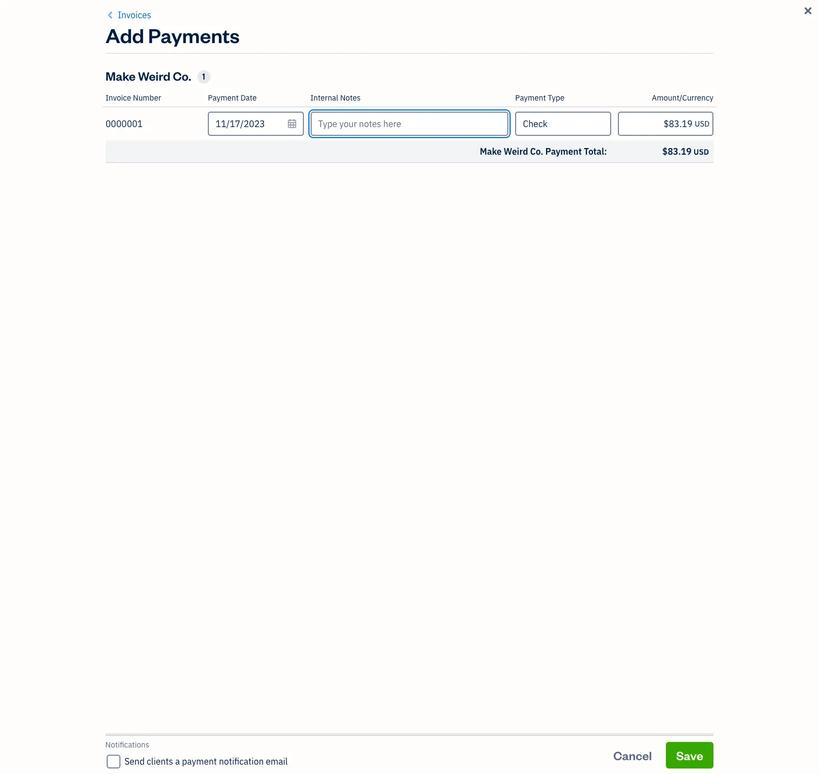 Task type: describe. For each thing, give the bounding box(es) containing it.
save
[[677, 748, 704, 763]]

chevronleft image
[[106, 8, 116, 22]]

$83.19
[[663, 146, 692, 157]]

Date in MM/DD/YYYY format text field
[[208, 112, 304, 136]]

cancel
[[614, 748, 652, 763]]

most
[[411, 114, 447, 135]]

payments
[[148, 22, 240, 48]]

estimates image
[[25, 90, 118, 99]]

new invoice link
[[680, 41, 766, 68]]

new
[[690, 47, 714, 62]]

save button
[[667, 742, 714, 769]]

total:
[[584, 146, 607, 157]]

payment
[[182, 756, 217, 767]]

clients
[[147, 756, 173, 767]]

invoice like a pro image
[[261, 144, 299, 183]]

0000001
[[106, 118, 143, 129]]

notifications
[[106, 740, 150, 750]]

payment date
[[208, 93, 257, 103]]

payment for payment type
[[515, 93, 546, 103]]

usd inside $83.19 usd
[[694, 147, 709, 157]]

new invoice
[[690, 47, 756, 62]]

add payments
[[106, 22, 240, 48]]

make the most payable invoice ever
[[340, 114, 601, 135]]

0 horizontal spatial invoice
[[106, 93, 131, 103]]

send
[[125, 756, 145, 767]]

the
[[384, 114, 407, 135]]

add
[[106, 22, 144, 48]]

ever
[[567, 114, 601, 135]]

email
[[266, 756, 288, 767]]

payable
[[450, 114, 509, 135]]

invoices inside "button"
[[118, 9, 151, 20]]

date
[[241, 93, 257, 103]]

co. for make weird co. payment total:
[[530, 146, 544, 157]]

payments image
[[103, 164, 113, 173]]

internal
[[311, 93, 338, 103]]

invoices button
[[106, 8, 151, 22]]

1
[[202, 71, 205, 82]]

accept credit cards image
[[451, 144, 490, 183]]

1 horizontal spatial invoice
[[512, 114, 564, 135]]



Task type: locate. For each thing, give the bounding box(es) containing it.
invoice
[[716, 47, 756, 62], [106, 93, 131, 103], [512, 114, 564, 135]]

0 vertical spatial weird
[[138, 68, 171, 83]]

0 vertical spatial make
[[106, 68, 136, 83]]

0 horizontal spatial co.
[[173, 68, 191, 83]]

1 vertical spatial invoice
[[106, 93, 131, 103]]

Payment Type text field
[[517, 113, 610, 135]]

internal notes
[[311, 93, 361, 103]]

$83.19 usd
[[663, 146, 709, 157]]

0 vertical spatial invoice
[[716, 47, 756, 62]]

co. down the payment type text box
[[530, 146, 544, 157]]

number
[[133, 93, 161, 103]]

1 vertical spatial weird
[[504, 146, 528, 157]]

amount/currency
[[652, 93, 714, 103]]

weird up "number"
[[138, 68, 171, 83]]

make
[[106, 68, 136, 83], [340, 114, 380, 135], [480, 146, 502, 157]]

make for make weird co. payment total:
[[480, 146, 502, 157]]

invoices image
[[103, 112, 113, 121]]

invoices
[[118, 9, 151, 20], [175, 41, 251, 67]]

1 vertical spatial usd
[[694, 147, 709, 157]]

clients image
[[25, 69, 118, 78]]

usd right $83.19
[[694, 147, 709, 157]]

make for make the most payable invoice ever
[[340, 114, 380, 135]]

2 horizontal spatial make
[[480, 146, 502, 157]]

1 horizontal spatial weird
[[504, 146, 528, 157]]

0 vertical spatial invoices
[[118, 9, 151, 20]]

usd
[[695, 119, 710, 129], [694, 147, 709, 157]]

notification
[[219, 756, 264, 767]]

invoice right new
[[716, 47, 756, 62]]

invoices up add
[[118, 9, 151, 20]]

0 horizontal spatial weird
[[138, 68, 171, 83]]

1 vertical spatial co.
[[530, 146, 544, 157]]

payment left date
[[208, 93, 239, 103]]

2 vertical spatial make
[[480, 146, 502, 157]]

co. left 1
[[173, 68, 191, 83]]

notes
[[340, 93, 361, 103]]

cancel button
[[604, 742, 662, 769]]

make down payable
[[480, 146, 502, 157]]

1 vertical spatial invoices
[[175, 41, 251, 67]]

co.
[[173, 68, 191, 83], [530, 146, 544, 157]]

weird down payable
[[504, 146, 528, 157]]

make weird co.
[[106, 68, 191, 83]]

2 vertical spatial invoice
[[512, 114, 564, 135]]

make for make weird co.
[[106, 68, 136, 83]]

invoice number
[[106, 93, 161, 103]]

a
[[176, 756, 180, 767]]

payment left the 'type'
[[515, 93, 546, 103]]

Type your notes here text field
[[311, 112, 509, 136]]

1 horizontal spatial invoices
[[175, 41, 251, 67]]

weird for make weird co. payment total:
[[504, 146, 528, 157]]

invoice down payment type
[[512, 114, 564, 135]]

invoices up 1
[[175, 41, 251, 67]]

type
[[548, 93, 565, 103]]

close image
[[803, 4, 814, 18]]

make up invoice number
[[106, 68, 136, 83]]

payment down the payment type text box
[[546, 146, 582, 157]]

1 vertical spatial make
[[340, 114, 380, 135]]

payment
[[208, 93, 239, 103], [515, 93, 546, 103], [546, 146, 582, 157]]

0 vertical spatial usd
[[695, 119, 710, 129]]

weird for make weird co.
[[138, 68, 171, 83]]

make weird co. payment total:
[[480, 146, 607, 157]]

dashboard image
[[25, 48, 118, 57]]

0 vertical spatial co.
[[173, 68, 191, 83]]

co. for make weird co.
[[173, 68, 191, 83]]

main element
[[0, 0, 149, 775]]

invoice up invoices 'icon'
[[106, 93, 131, 103]]

Amount (USD) text field
[[618, 112, 714, 136]]

1 horizontal spatial make
[[340, 114, 380, 135]]

send clients a payment notification email
[[125, 756, 288, 767]]

0 horizontal spatial invoices
[[118, 9, 151, 20]]

payment for payment date
[[208, 93, 239, 103]]

1 horizontal spatial co.
[[530, 146, 544, 157]]

usd up $83.19 usd
[[695, 119, 710, 129]]

2 horizontal spatial invoice
[[716, 47, 756, 62]]

payment type
[[515, 93, 565, 103]]

make down notes
[[340, 114, 380, 135]]

0 horizontal spatial make
[[106, 68, 136, 83]]

send payment reminders image
[[642, 144, 680, 183]]

weird
[[138, 68, 171, 83], [504, 146, 528, 157]]



Task type: vqa. For each thing, say whether or not it's contained in the screenshot.
A
yes



